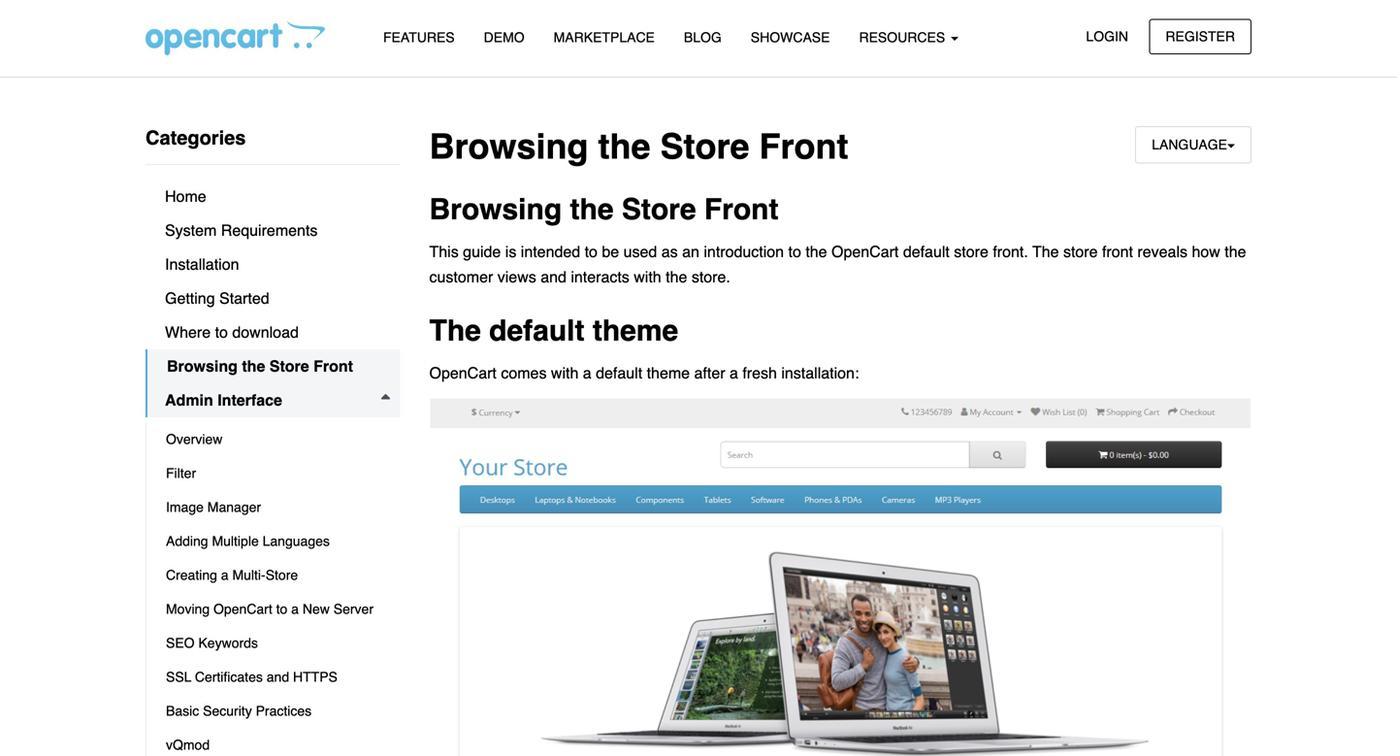 Task type: vqa. For each thing, say whether or not it's contained in the screenshot.
the top the "Browsing the Store Front"
yes



Task type: locate. For each thing, give the bounding box(es) containing it.
0 vertical spatial with
[[634, 268, 662, 286]]

front
[[759, 127, 849, 167], [704, 193, 779, 226], [314, 357, 353, 375]]

0 vertical spatial default
[[903, 243, 950, 261]]

where
[[165, 323, 211, 341]]

0 vertical spatial browsing the store front
[[429, 127, 849, 167]]

started
[[219, 289, 269, 307]]

2 vertical spatial default
[[596, 364, 643, 382]]

the
[[598, 127, 651, 167], [570, 193, 614, 226], [806, 243, 827, 261], [1225, 243, 1247, 261], [666, 268, 688, 286], [242, 357, 265, 375]]

fresh
[[743, 364, 777, 382]]

0 horizontal spatial the
[[429, 314, 481, 347]]

store left front
[[1064, 243, 1098, 261]]

to
[[585, 243, 598, 261], [789, 243, 802, 261], [215, 323, 228, 341], [276, 601, 288, 617]]

with
[[634, 268, 662, 286], [551, 364, 579, 382]]

is
[[505, 243, 517, 261]]

the right front.
[[1033, 243, 1059, 261]]

browsing the store front
[[429, 127, 849, 167], [429, 193, 779, 226], [167, 357, 353, 375]]

1 vertical spatial default
[[489, 314, 585, 347]]

front inside 'link'
[[314, 357, 353, 375]]

and
[[541, 268, 567, 286], [267, 669, 289, 685]]

and inside 'this guide is intended to be used as an introduction to the opencart default store front. the store front reveals how the customer views and interacts with the store.'
[[541, 268, 567, 286]]

default
[[903, 243, 950, 261], [489, 314, 585, 347], [596, 364, 643, 382]]

1 horizontal spatial the
[[1033, 243, 1059, 261]]

store.
[[692, 268, 731, 286]]

getting started link
[[146, 281, 400, 315]]

installation
[[165, 255, 239, 273]]

a left multi-
[[221, 567, 229, 583]]

with down "used"
[[634, 268, 662, 286]]

front office image
[[429, 397, 1252, 756]]

features link
[[369, 20, 469, 54]]

0 horizontal spatial and
[[267, 669, 289, 685]]

0 vertical spatial opencart
[[832, 243, 899, 261]]

opencart - open source shopping cart solution image
[[146, 20, 325, 55]]

1 horizontal spatial default
[[596, 364, 643, 382]]

creating a multi-store
[[166, 567, 298, 583]]

2 horizontal spatial default
[[903, 243, 950, 261]]

the
[[1033, 243, 1059, 261], [429, 314, 481, 347]]

1 horizontal spatial with
[[634, 268, 662, 286]]

creating a multi-store link
[[147, 558, 400, 592]]

seo
[[166, 635, 195, 651]]

and up basic security practices link
[[267, 669, 289, 685]]

browsing inside 'link'
[[167, 357, 238, 375]]

theme up opencart comes with a default theme after a fresh installation:
[[593, 314, 679, 347]]

moving opencart to a new server
[[166, 601, 374, 617]]

theme left after
[[647, 364, 690, 382]]

register
[[1166, 29, 1235, 44]]

guide
[[463, 243, 501, 261]]

default down the default theme
[[596, 364, 643, 382]]

languages
[[263, 533, 330, 549]]

to left new
[[276, 601, 288, 617]]

admin interface link
[[146, 383, 400, 417]]

customer
[[429, 268, 493, 286]]

ssl
[[166, 669, 191, 685]]

comes
[[501, 364, 547, 382]]

basic
[[166, 703, 199, 719]]

and inside ssl certificates and https link
[[267, 669, 289, 685]]

new
[[303, 601, 330, 617]]

adding multiple languages
[[166, 533, 330, 549]]

1 vertical spatial and
[[267, 669, 289, 685]]

default inside 'this guide is intended to be used as an introduction to the opencart default store front. the store front reveals how the customer views and interacts with the store.'
[[903, 243, 950, 261]]

creating
[[166, 567, 217, 583]]

2 vertical spatial browsing the store front
[[167, 357, 353, 375]]

admin
[[165, 391, 213, 409]]

0 vertical spatial the
[[1033, 243, 1059, 261]]

1 horizontal spatial store
[[1064, 243, 1098, 261]]

with right comes
[[551, 364, 579, 382]]

a inside 'link'
[[291, 601, 299, 617]]

opencart
[[832, 243, 899, 261], [429, 364, 497, 382], [214, 601, 272, 617]]

a left new
[[291, 601, 299, 617]]

adding
[[166, 533, 208, 549]]

system requirements
[[165, 221, 318, 239]]

default up comes
[[489, 314, 585, 347]]

0 vertical spatial and
[[541, 268, 567, 286]]

store
[[660, 127, 750, 167], [622, 193, 696, 226], [270, 357, 309, 375], [266, 567, 298, 583]]

2 vertical spatial browsing
[[167, 357, 238, 375]]

this
[[429, 243, 459, 261]]

browsing
[[429, 127, 589, 167], [429, 193, 562, 226], [167, 357, 238, 375]]

to right where
[[215, 323, 228, 341]]

moving opencart to a new server link
[[147, 592, 400, 626]]

blog
[[684, 30, 722, 45]]

1 vertical spatial with
[[551, 364, 579, 382]]

0 horizontal spatial with
[[551, 364, 579, 382]]

1 vertical spatial browsing the store front
[[429, 193, 779, 226]]

after
[[694, 364, 726, 382]]

reveals
[[1138, 243, 1188, 261]]

resources link
[[845, 20, 973, 54]]

store left front.
[[954, 243, 989, 261]]

with inside 'this guide is intended to be used as an introduction to the opencart default store front. the store front reveals how the customer views and interacts with the store.'
[[634, 268, 662, 286]]

2 vertical spatial opencart
[[214, 601, 272, 617]]

getting
[[165, 289, 215, 307]]

0 vertical spatial browsing
[[429, 127, 589, 167]]

language
[[1152, 137, 1228, 152]]

1 vertical spatial the
[[429, 314, 481, 347]]

where to download link
[[146, 315, 400, 349]]

an
[[682, 243, 700, 261]]

to left the be
[[585, 243, 598, 261]]

to inside 'link'
[[276, 601, 288, 617]]

resources
[[859, 30, 949, 45]]

2 vertical spatial front
[[314, 357, 353, 375]]

manager
[[207, 499, 261, 515]]

theme
[[593, 314, 679, 347], [647, 364, 690, 382]]

1 horizontal spatial opencart
[[429, 364, 497, 382]]

overview
[[166, 431, 223, 447]]

image manager link
[[147, 490, 400, 524]]

store
[[954, 243, 989, 261], [1064, 243, 1098, 261]]

this guide is intended to be used as an introduction to the opencart default store front. the store front reveals how the customer views and interacts with the store.
[[429, 243, 1247, 286]]

0 horizontal spatial store
[[954, 243, 989, 261]]

2 horizontal spatial opencart
[[832, 243, 899, 261]]

ssl certificates and https link
[[147, 660, 400, 694]]

1 horizontal spatial and
[[541, 268, 567, 286]]

and down intended
[[541, 268, 567, 286]]

front
[[1102, 243, 1134, 261]]

0 horizontal spatial opencart
[[214, 601, 272, 617]]

default left front.
[[903, 243, 950, 261]]

categories
[[146, 127, 246, 149]]

demo link
[[469, 20, 539, 54]]

views
[[498, 268, 536, 286]]

the down customer
[[429, 314, 481, 347]]



Task type: describe. For each thing, give the bounding box(es) containing it.
adding multiple languages link
[[147, 524, 400, 558]]

practices
[[256, 703, 312, 719]]

1 vertical spatial front
[[704, 193, 779, 226]]

a down the default theme
[[583, 364, 592, 382]]

home link
[[146, 180, 400, 214]]

installation:
[[782, 364, 859, 382]]

server
[[334, 601, 374, 617]]

home
[[165, 187, 206, 205]]

moving
[[166, 601, 210, 617]]

download
[[232, 323, 299, 341]]

multiple
[[212, 533, 259, 549]]

to right introduction
[[789, 243, 802, 261]]

security
[[203, 703, 252, 719]]

the inside 'link'
[[242, 357, 265, 375]]

interacts
[[571, 268, 630, 286]]

used
[[624, 243, 657, 261]]

the default theme
[[429, 314, 679, 347]]

blog link
[[670, 20, 736, 54]]

filter
[[166, 465, 196, 481]]

opencart comes with a default theme after a fresh installation:
[[429, 364, 859, 382]]

2 store from the left
[[1064, 243, 1098, 261]]

browsing the store front link
[[146, 349, 400, 383]]

1 vertical spatial browsing
[[429, 193, 562, 226]]

intended
[[521, 243, 581, 261]]

showcase link
[[736, 20, 845, 54]]

the inside 'this guide is intended to be used as an introduction to the opencart default store front. the store front reveals how the customer views and interacts with the store.'
[[1033, 243, 1059, 261]]

login
[[1086, 29, 1129, 44]]

keywords
[[198, 635, 258, 651]]

showcase
[[751, 30, 830, 45]]

front.
[[993, 243, 1029, 261]]

multi-
[[232, 567, 266, 583]]

https
[[293, 669, 338, 685]]

filter link
[[147, 456, 400, 490]]

overview link
[[147, 422, 400, 456]]

be
[[602, 243, 619, 261]]

1 vertical spatial opencart
[[429, 364, 497, 382]]

seo keywords link
[[147, 626, 400, 660]]

image manager
[[166, 499, 261, 515]]

opencart inside 'link'
[[214, 601, 272, 617]]

marketplace
[[554, 30, 655, 45]]

0 horizontal spatial default
[[489, 314, 585, 347]]

browsing the store front inside 'link'
[[167, 357, 353, 375]]

ssl certificates and https
[[166, 669, 338, 685]]

demo
[[484, 30, 525, 45]]

system
[[165, 221, 217, 239]]

1 store from the left
[[954, 243, 989, 261]]

interface
[[218, 391, 282, 409]]

vqmod
[[166, 737, 210, 753]]

language button
[[1136, 126, 1252, 163]]

login link
[[1070, 19, 1145, 54]]

introduction
[[704, 243, 784, 261]]

features
[[383, 30, 455, 45]]

as
[[662, 243, 678, 261]]

basic security practices link
[[147, 694, 400, 728]]

getting started
[[165, 289, 269, 307]]

system requirements link
[[146, 214, 400, 247]]

1 vertical spatial theme
[[647, 364, 690, 382]]

seo keywords
[[166, 635, 258, 651]]

admin interface
[[165, 391, 282, 409]]

vqmod link
[[147, 728, 400, 756]]

a right after
[[730, 364, 738, 382]]

opencart inside 'this guide is intended to be used as an introduction to the opencart default store front. the store front reveals how the customer views and interacts with the store.'
[[832, 243, 899, 261]]

where to download
[[165, 323, 299, 341]]

how
[[1192, 243, 1221, 261]]

requirements
[[221, 221, 318, 239]]

0 vertical spatial front
[[759, 127, 849, 167]]

0 vertical spatial theme
[[593, 314, 679, 347]]

register link
[[1150, 19, 1252, 54]]

certificates
[[195, 669, 263, 685]]

image
[[166, 499, 204, 515]]

installation link
[[146, 247, 400, 281]]

marketplace link
[[539, 20, 670, 54]]

store inside creating a multi-store link
[[266, 567, 298, 583]]

store inside 'link'
[[270, 357, 309, 375]]

basic security practices
[[166, 703, 312, 719]]



